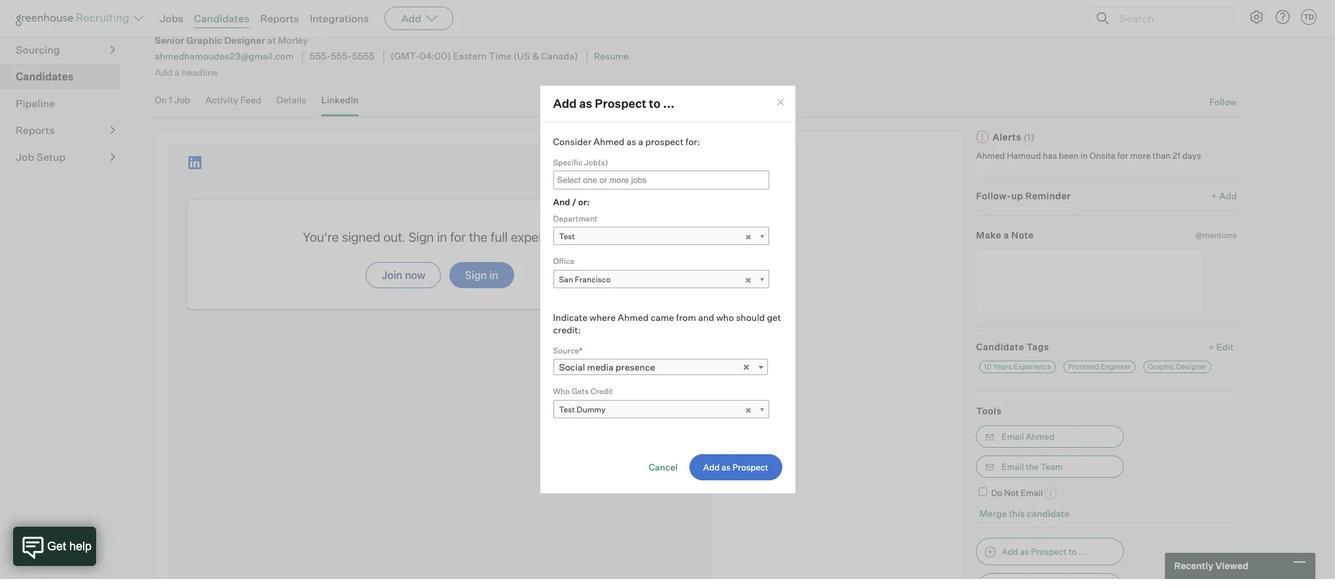 Task type: describe. For each thing, give the bounding box(es) containing it.
designer inside 'graphic designer' link
[[1176, 362, 1207, 372]]

and / or:
[[553, 197, 590, 207]]

onsite
[[1090, 151, 1116, 161]]

04:00)
[[419, 51, 451, 62]]

up
[[1011, 190, 1023, 201]]

... inside the add as prospect to ... button
[[1079, 547, 1087, 557]]

none submit inside add as prospect to ... dialog
[[689, 454, 782, 481]]

1 vertical spatial edit
[[1216, 341, 1234, 352]]

specific job(s)
[[553, 157, 608, 167]]

consider
[[553, 136, 592, 147]]

integrations link
[[310, 12, 369, 25]]

merge this candidate
[[980, 509, 1070, 520]]

social media presence
[[559, 362, 655, 373]]

do not email
[[991, 488, 1043, 498]]

10 years experience
[[984, 362, 1051, 372]]

follow-up reminder
[[976, 190, 1071, 201]]

0 vertical spatial edit
[[1193, 11, 1211, 22]]

who gets credit
[[553, 387, 613, 396]]

dummy
[[577, 405, 606, 414]]

1 vertical spatial graphic
[[1148, 362, 1175, 372]]

came
[[651, 312, 674, 323]]

headline
[[181, 67, 218, 78]]

prospect inside button
[[1031, 547, 1067, 557]]

test dummy link
[[553, 400, 769, 419]]

time
[[489, 51, 512, 62]]

add as prospect to ... inside dialog
[[553, 96, 675, 111]]

details
[[276, 94, 306, 105]]

office
[[553, 256, 575, 266]]

source *
[[553, 346, 582, 356]]

credit
[[591, 387, 613, 396]]

to inside button
[[1069, 547, 1077, 557]]

add as prospect to ... dialog
[[539, 85, 796, 494]]

10
[[984, 362, 992, 372]]

10 years experience link
[[980, 361, 1056, 374]]

ahmed hamoud senior graphic designer at morley
[[155, 11, 308, 47]]

days
[[1182, 151, 1201, 161]]

recently viewed
[[1174, 561, 1249, 572]]

make a note
[[976, 230, 1034, 241]]

presence
[[616, 362, 655, 373]]

to inside dialog
[[649, 96, 661, 111]]

2 vertical spatial email
[[1021, 488, 1043, 498]]

merge this candidate link
[[980, 509, 1070, 520]]

td button
[[1301, 9, 1317, 25]]

reminder
[[1025, 190, 1071, 201]]

hamoud for ahmed hamoud has been in onsite for more than 21 days
[[1007, 151, 1041, 161]]

add button
[[385, 7, 453, 30]]

resume
[[594, 51, 629, 62]]

prospect inside dialog
[[595, 96, 646, 111]]

years
[[993, 362, 1012, 372]]

test dummy
[[559, 405, 606, 414]]

ahmed inside button
[[1026, 431, 1055, 442]]

credit:
[[553, 324, 581, 336]]

1 horizontal spatial as
[[627, 136, 636, 147]]

graphic designer link
[[1144, 361, 1211, 374]]

this
[[1009, 509, 1025, 520]]

candidate
[[1027, 509, 1070, 520]]

viewed
[[1215, 561, 1249, 572]]

has
[[1043, 151, 1057, 161]]

0 vertical spatial as
[[579, 96, 592, 111]]

ahmed hamoud has been in onsite for more than 21 days
[[976, 151, 1201, 161]]

engineer
[[1101, 362, 1131, 372]]

jobs link
[[160, 12, 184, 25]]

frontend
[[1068, 362, 1099, 372]]

0 horizontal spatial reports
[[16, 124, 55, 137]]

team
[[1041, 462, 1063, 472]]

frontend engineer link
[[1064, 361, 1136, 374]]

gets
[[572, 387, 589, 396]]

get
[[767, 312, 781, 323]]

pipeline link
[[16, 96, 115, 111]]

recently
[[1174, 561, 1214, 572]]

1 vertical spatial candidates link
[[16, 69, 115, 85]]

candidate tags
[[976, 341, 1049, 352]]

+ for + add
[[1211, 190, 1217, 201]]

add inside "popup button"
[[401, 12, 421, 25]]

a inside dialog
[[638, 136, 643, 147]]

add inside button
[[1002, 547, 1018, 557]]

none text field inside add as prospect to ... dialog
[[554, 172, 737, 188]]

follow link
[[1209, 96, 1237, 108]]

designer inside ahmed hamoud senior graphic designer at morley
[[224, 35, 265, 47]]

ahmed up job(s)
[[594, 136, 625, 147]]

make
[[976, 230, 1002, 241]]

add up on
[[155, 67, 172, 78]]

Do Not Email checkbox
[[979, 488, 987, 496]]

test for test dummy
[[559, 405, 575, 414]]

been
[[1059, 151, 1079, 161]]

indicate
[[553, 312, 588, 323]]

note
[[1011, 230, 1034, 241]]

ahmed inside ahmed hamoud senior graphic designer at morley
[[155, 11, 205, 29]]

greenhouse recruiting image
[[16, 10, 133, 26]]

at
[[267, 35, 276, 47]]

add inside dialog
[[553, 96, 577, 111]]

edit profile
[[1193, 11, 1240, 22]]

0 vertical spatial reports
[[260, 12, 299, 25]]

the
[[1026, 462, 1039, 472]]

job(s)
[[584, 157, 608, 167]]

1 horizontal spatial reports link
[[260, 12, 299, 25]]

0 horizontal spatial candidates
[[16, 70, 74, 83]]

on 1 job
[[155, 94, 191, 105]]

dashboard
[[36, 16, 90, 30]]

from
[[676, 312, 696, 323]]

as inside button
[[1020, 547, 1029, 557]]

1 vertical spatial reports link
[[16, 122, 115, 138]]



Task type: vqa. For each thing, say whether or not it's contained in the screenshot.
the Department "option"
no



Task type: locate. For each thing, give the bounding box(es) containing it.
on 1 job link
[[155, 94, 191, 113]]

1 horizontal spatial candidates link
[[194, 12, 250, 25]]

sourcing
[[16, 43, 60, 56]]

job dashboard link
[[16, 15, 115, 31]]

prospect
[[595, 96, 646, 111], [1031, 547, 1067, 557]]

0 vertical spatial ...
[[663, 96, 675, 111]]

or:
[[578, 197, 590, 207]]

ahmed up the senior
[[155, 11, 205, 29]]

specific
[[553, 157, 582, 167]]

td
[[1304, 12, 1314, 22]]

0 vertical spatial designer
[[224, 35, 265, 47]]

job right 1 on the top left of the page
[[174, 94, 191, 105]]

to down candidate
[[1069, 547, 1077, 557]]

1 horizontal spatial add as prospect to ...
[[1002, 547, 1087, 557]]

None text field
[[554, 172, 737, 188]]

hamoud up ahmedhamoudee23@gmail.com link
[[208, 11, 268, 29]]

1 vertical spatial to
[[1069, 547, 1077, 557]]

add up @mentions
[[1219, 190, 1237, 201]]

add as prospect to ... inside button
[[1002, 547, 1087, 557]]

0 vertical spatial a
[[174, 67, 179, 78]]

hamoud down (1)
[[1007, 151, 1041, 161]]

a for make
[[1004, 230, 1009, 241]]

hamoud for ahmed hamoud senior graphic designer at morley
[[208, 11, 268, 29]]

job
[[16, 16, 34, 30], [174, 94, 191, 105], [16, 151, 34, 164]]

0 vertical spatial to
[[649, 96, 661, 111]]

0 horizontal spatial edit
[[1193, 11, 1211, 22]]

1 vertical spatial reports
[[16, 124, 55, 137]]

san
[[559, 274, 573, 284]]

+ up @mentions
[[1211, 190, 1217, 201]]

email for email ahmed
[[1002, 431, 1024, 442]]

1 vertical spatial designer
[[1176, 362, 1207, 372]]

@mentions
[[1195, 230, 1237, 240]]

1 vertical spatial a
[[638, 136, 643, 147]]

email left the
[[1002, 462, 1024, 472]]

2 vertical spatial job
[[16, 151, 34, 164]]

canada)
[[541, 51, 578, 62]]

@mentions link
[[1195, 229, 1237, 242]]

0 vertical spatial graphic
[[186, 35, 222, 47]]

job for job setup
[[16, 151, 34, 164]]

alerts
[[993, 131, 1021, 142]]

0 horizontal spatial a
[[174, 67, 179, 78]]

+ edit link
[[1205, 338, 1237, 356]]

sourcing link
[[16, 42, 115, 58]]

1 horizontal spatial ...
[[1079, 547, 1087, 557]]

candidates link down the sourcing link
[[16, 69, 115, 85]]

consider ahmed as a prospect for:
[[553, 136, 700, 147]]

designer down + edit link
[[1176, 362, 1207, 372]]

email inside button
[[1002, 431, 1024, 442]]

2 555- from the left
[[331, 51, 352, 62]]

1 vertical spatial +
[[1208, 341, 1215, 352]]

*
[[579, 346, 582, 356]]

test down department
[[559, 232, 575, 241]]

a for add
[[174, 67, 179, 78]]

+
[[1211, 190, 1217, 201], [1208, 341, 1215, 352]]

email
[[1002, 431, 1024, 442], [1002, 462, 1024, 472], [1021, 488, 1043, 498]]

0 horizontal spatial designer
[[224, 35, 265, 47]]

should
[[736, 312, 765, 323]]

email up email the team
[[1002, 431, 1024, 442]]

0 vertical spatial candidates
[[194, 12, 250, 25]]

more
[[1130, 151, 1151, 161]]

who
[[553, 387, 570, 396]]

department
[[553, 214, 598, 223]]

as left prospect
[[627, 136, 636, 147]]

configure image
[[1249, 9, 1265, 25]]

to up prospect
[[649, 96, 661, 111]]

1 vertical spatial email
[[1002, 462, 1024, 472]]

profile
[[1213, 11, 1240, 22]]

test inside 'link'
[[559, 232, 575, 241]]

details link
[[276, 94, 306, 113]]

0 vertical spatial candidates link
[[194, 12, 250, 25]]

frontend engineer
[[1068, 362, 1131, 372]]

reports link up at
[[260, 12, 299, 25]]

social media presence link
[[553, 359, 768, 376]]

ahmed left "came"
[[618, 312, 649, 323]]

in
[[1081, 151, 1088, 161]]

None submit
[[689, 454, 782, 481]]

1 vertical spatial ...
[[1079, 547, 1087, 557]]

None text field
[[976, 248, 1205, 314]]

job setup link
[[16, 149, 115, 165]]

+ up 'graphic designer' link
[[1208, 341, 1215, 352]]

jobs
[[160, 12, 184, 25]]

1 test from the top
[[559, 232, 575, 241]]

who
[[716, 312, 734, 323]]

integrations
[[310, 12, 369, 25]]

+ add
[[1211, 190, 1237, 201]]

add up "consider"
[[553, 96, 577, 111]]

for:
[[686, 136, 700, 147]]

Search text field
[[1116, 9, 1222, 28]]

add
[[401, 12, 421, 25], [155, 67, 172, 78], [553, 96, 577, 111], [1219, 190, 1237, 201], [1002, 547, 1018, 557]]

email right not
[[1021, 488, 1043, 498]]

edit
[[1193, 11, 1211, 22], [1216, 341, 1234, 352]]

a left note
[[1004, 230, 1009, 241]]

ahmed down the 'alerts'
[[976, 151, 1005, 161]]

1 vertical spatial job
[[174, 94, 191, 105]]

email inside button
[[1002, 462, 1024, 472]]

graphic
[[186, 35, 222, 47], [1148, 362, 1175, 372]]

indicate where ahmed came from and who should get credit:
[[553, 312, 781, 336]]

reports link down the pipeline link
[[16, 122, 115, 138]]

a left 'headline'
[[174, 67, 179, 78]]

&
[[532, 51, 539, 62]]

candidates up ahmedhamoudee23@gmail.com link
[[194, 12, 250, 25]]

resume link
[[594, 51, 629, 62]]

eastern
[[453, 51, 487, 62]]

reports down pipeline
[[16, 124, 55, 137]]

edit profile link
[[1193, 11, 1240, 22]]

job dashboard
[[16, 16, 90, 30]]

setup
[[36, 151, 66, 164]]

feed
[[240, 94, 261, 105]]

candidates
[[194, 12, 250, 25], [16, 70, 74, 83]]

not
[[1004, 488, 1019, 498]]

0 horizontal spatial add as prospect to ...
[[553, 96, 675, 111]]

ahmed up the
[[1026, 431, 1055, 442]]

reports link
[[260, 12, 299, 25], [16, 122, 115, 138]]

candidate
[[976, 341, 1024, 352]]

0 horizontal spatial candidates link
[[16, 69, 115, 85]]

candidates down "sourcing"
[[16, 70, 74, 83]]

graphic up ahmedhamoudee23@gmail.com link
[[186, 35, 222, 47]]

0 vertical spatial hamoud
[[208, 11, 268, 29]]

1 horizontal spatial hamoud
[[1007, 151, 1041, 161]]

2 vertical spatial a
[[1004, 230, 1009, 241]]

0 horizontal spatial graphic
[[186, 35, 222, 47]]

designer up ahmedhamoudee23@gmail.com
[[224, 35, 265, 47]]

job up "sourcing"
[[16, 16, 34, 30]]

close image
[[775, 97, 785, 108]]

email the team button
[[976, 456, 1124, 478]]

test down who
[[559, 405, 575, 414]]

1 horizontal spatial prospect
[[1031, 547, 1067, 557]]

555-
[[310, 51, 331, 62], [331, 51, 352, 62]]

0 horizontal spatial as
[[579, 96, 592, 111]]

and
[[698, 312, 714, 323]]

add as prospect to ... down candidate
[[1002, 547, 1087, 557]]

2 horizontal spatial as
[[1020, 547, 1029, 557]]

+ edit
[[1208, 341, 1234, 352]]

alerts (1)
[[993, 131, 1035, 142]]

for
[[1118, 151, 1128, 161]]

job inside "link"
[[174, 94, 191, 105]]

1 vertical spatial prospect
[[1031, 547, 1067, 557]]

on
[[155, 94, 167, 105]]

0 vertical spatial +
[[1211, 190, 1217, 201]]

0 horizontal spatial prospect
[[595, 96, 646, 111]]

tools
[[976, 406, 1002, 417]]

555-555-5555
[[310, 51, 375, 62]]

2 vertical spatial as
[[1020, 547, 1029, 557]]

hamoud
[[208, 11, 268, 29], [1007, 151, 1041, 161]]

social
[[559, 362, 585, 373]]

job left setup
[[16, 151, 34, 164]]

activity
[[205, 94, 238, 105]]

2 test from the top
[[559, 405, 575, 414]]

prospect down candidate
[[1031, 547, 1067, 557]]

1 horizontal spatial graphic
[[1148, 362, 1175, 372]]

san francisco
[[559, 274, 611, 284]]

as
[[579, 96, 592, 111], [627, 136, 636, 147], [1020, 547, 1029, 557]]

1 555- from the left
[[310, 51, 331, 62]]

1 vertical spatial candidates
[[16, 70, 74, 83]]

experience
[[1013, 362, 1051, 372]]

1 horizontal spatial reports
[[260, 12, 299, 25]]

0 horizontal spatial hamoud
[[208, 11, 268, 29]]

email for email the team
[[1002, 462, 1024, 472]]

2 horizontal spatial a
[[1004, 230, 1009, 241]]

1 vertical spatial test
[[559, 405, 575, 414]]

1 horizontal spatial edit
[[1216, 341, 1234, 352]]

reports up at
[[260, 12, 299, 25]]

1 vertical spatial as
[[627, 136, 636, 147]]

than
[[1153, 151, 1171, 161]]

0 vertical spatial reports link
[[260, 12, 299, 25]]

0 vertical spatial email
[[1002, 431, 1024, 442]]

0 vertical spatial job
[[16, 16, 34, 30]]

add down this
[[1002, 547, 1018, 557]]

source
[[553, 346, 579, 356]]

candidates link up ahmedhamoudee23@gmail.com link
[[194, 12, 250, 25]]

1 horizontal spatial a
[[638, 136, 643, 147]]

+ for + edit
[[1208, 341, 1215, 352]]

0 horizontal spatial to
[[649, 96, 661, 111]]

ahmed
[[155, 11, 205, 29], [594, 136, 625, 147], [976, 151, 1005, 161], [618, 312, 649, 323], [1026, 431, 1055, 442]]

activity feed link
[[205, 94, 261, 113]]

test
[[559, 232, 575, 241], [559, 405, 575, 414]]

0 vertical spatial add as prospect to ...
[[553, 96, 675, 111]]

0 vertical spatial prospect
[[595, 96, 646, 111]]

pipeline
[[16, 97, 55, 110]]

graphic inside ahmed hamoud senior graphic designer at morley
[[186, 35, 222, 47]]

add up "(gmt-"
[[401, 12, 421, 25]]

test for test
[[559, 232, 575, 241]]

candidates link
[[194, 12, 250, 25], [16, 69, 115, 85]]

0 horizontal spatial ...
[[663, 96, 675, 111]]

graphic right engineer on the bottom of the page
[[1148, 362, 1175, 372]]

0 vertical spatial test
[[559, 232, 575, 241]]

graphic designer
[[1148, 362, 1207, 372]]

1 horizontal spatial to
[[1069, 547, 1077, 557]]

1 vertical spatial hamoud
[[1007, 151, 1041, 161]]

1 horizontal spatial candidates
[[194, 12, 250, 25]]

follow-
[[976, 190, 1011, 201]]

tags
[[1027, 341, 1049, 352]]

hamoud inside ahmed hamoud senior graphic designer at morley
[[208, 11, 268, 29]]

a left prospect
[[638, 136, 643, 147]]

as down merge this candidate link
[[1020, 547, 1029, 557]]

job for job dashboard
[[16, 16, 34, 30]]

add as prospect to ... up consider ahmed as a prospect for: in the top of the page
[[553, 96, 675, 111]]

add a headline
[[155, 67, 218, 78]]

cancel link
[[649, 462, 678, 473]]

1 vertical spatial add as prospect to ...
[[1002, 547, 1087, 557]]

prospect up consider ahmed as a prospect for: in the top of the page
[[595, 96, 646, 111]]

as up "consider"
[[579, 96, 592, 111]]

1 horizontal spatial designer
[[1176, 362, 1207, 372]]

... inside add as prospect to ... dialog
[[663, 96, 675, 111]]

media
[[587, 362, 614, 373]]

0 horizontal spatial reports link
[[16, 122, 115, 138]]

ahmed inside indicate where ahmed came from and who should get credit:
[[618, 312, 649, 323]]



